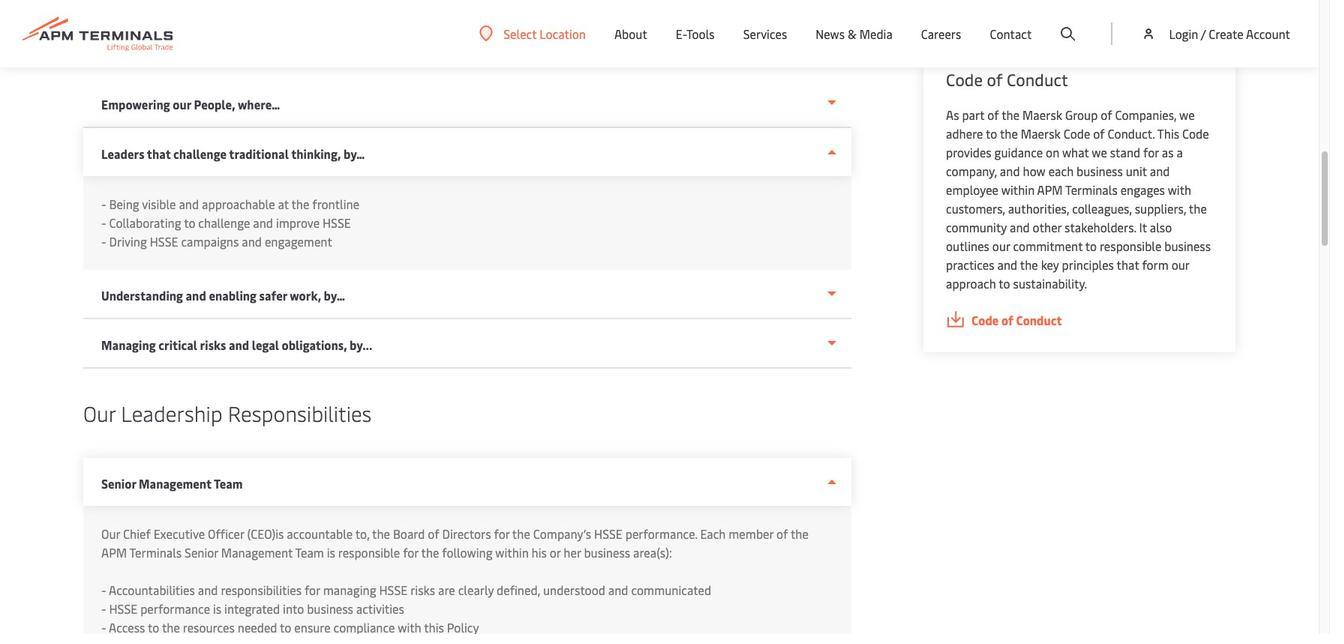 Task type: describe. For each thing, give the bounding box(es) containing it.
form
[[1142, 257, 1169, 273]]

officer
[[208, 526, 244, 543]]

each
[[1049, 163, 1074, 179]]

challenge for and
[[198, 215, 250, 231]]

legal
[[252, 337, 279, 353]]

obligations,
[[282, 337, 347, 353]]

1 - from the top
[[101, 196, 106, 212]]

media
[[860, 26, 893, 42]]

commitment
[[1013, 238, 1083, 254]]

code up the a
[[1183, 125, 1209, 142]]

careers button
[[921, 0, 962, 68]]

services
[[743, 26, 787, 42]]

news
[[816, 26, 845, 42]]

provides
[[946, 144, 992, 161]]

engages
[[1121, 182, 1165, 198]]

clearly
[[458, 582, 494, 599]]

visible
[[142, 196, 176, 212]]

of right board
[[428, 526, 439, 543]]

employee
[[946, 182, 999, 198]]

campaigns
[[181, 233, 239, 250]]

by...
[[350, 337, 373, 353]]

chief
[[123, 526, 151, 543]]

as part of the maersk group of companies, we adhere to the maersk code of conduct. this code provides guidance on what we stand for as a company, and how each business unit and employee within apm terminals engages with customers, authorities, colleagues, suppliers, the community and other stakeholders.  it also outlines our commitment to responsible business practices and the key principles that form our approach to sustainability.
[[946, 107, 1211, 292]]

for inside as part of the maersk group of companies, we adhere to the maersk code of conduct. this code provides guidance on what we stand for as a company, and how each business unit and employee within apm terminals engages with customers, authorities, colleagues, suppliers, the community and other stakeholders.  it also outlines our commitment to responsible business practices and the key principles that form our approach to sustainability.
[[1144, 144, 1159, 161]]

it
[[1139, 219, 1147, 236]]

by… for understanding and enabling safer work, by…
[[324, 287, 345, 304]]

for down board
[[403, 545, 419, 561]]

hsse up activities
[[379, 582, 408, 599]]

or
[[550, 545, 561, 561]]

key
[[1041, 257, 1059, 273]]

0 vertical spatial maersk
[[1023, 107, 1063, 123]]

adhere
[[946, 125, 983, 142]]

- inside being visible and approachable at the frontline -
[[101, 215, 106, 231]]

responsible inside the our chief executive officer (ceo)is accountable to, the board of directors for the company's hsse performance. each member of the apm terminals senior management team is responsible for the following within his or her business area(s):
[[338, 545, 400, 561]]

of down group
[[1094, 125, 1105, 142]]

e-tools
[[676, 26, 715, 42]]

hsse down accountabilities
[[109, 601, 138, 618]]

understood
[[543, 582, 605, 599]]

driving
[[109, 233, 147, 250]]

within inside as part of the maersk group of companies, we adhere to the maersk code of conduct. this code provides guidance on what we stand for as a company, and how each business unit and employee within apm terminals engages with customers, authorities, colleagues, suppliers, the community and other stakeholders.  it also outlines our commitment to responsible business practices and the key principles that form our approach to sustainability.
[[1002, 182, 1035, 198]]

work,
[[290, 287, 321, 304]]

of right part
[[988, 107, 999, 123]]

approach
[[946, 275, 996, 292]]

also
[[1150, 219, 1172, 236]]

being
[[109, 196, 139, 212]]

senior management team button
[[83, 458, 852, 506]]

contact button
[[990, 0, 1032, 68]]

our for our leadership responsibilities
[[83, 399, 116, 428]]

select location
[[504, 25, 586, 42]]

apm inside as part of the maersk group of companies, we adhere to the maersk code of conduct. this code provides guidance on what we stand for as a company, and how each business unit and employee within apm terminals engages with customers, authorities, colleagues, suppliers, the community and other stakeholders.  it also outlines our commitment to responsible business practices and the key principles that form our approach to sustainability.
[[1037, 182, 1063, 198]]

driving hsse campaigns and engagement
[[109, 233, 335, 250]]

to right approach
[[999, 275, 1010, 292]]

2 vertical spatial our
[[1172, 257, 1190, 273]]

leaders that challenge traditional thinking, by… element
[[83, 176, 852, 270]]

senior management team
[[101, 476, 243, 492]]

senior management team element
[[83, 506, 852, 635]]

the down board
[[421, 545, 439, 561]]

5 - from the top
[[101, 601, 106, 618]]

responsibilities
[[228, 399, 372, 428]]

companies,
[[1115, 107, 1177, 123]]

of right group
[[1101, 107, 1112, 123]]

management inside dropdown button
[[139, 476, 211, 492]]

empowering our people, where… button
[[83, 79, 852, 128]]

collaborating
[[109, 215, 181, 231]]

company,
[[946, 163, 997, 179]]

to inside collaborating to challenge and improve hsse -
[[184, 215, 195, 231]]

on
[[1046, 144, 1060, 161]]

following
[[442, 545, 493, 561]]

her
[[564, 545, 581, 561]]

managing
[[101, 337, 156, 353]]

about button
[[615, 0, 647, 68]]

create
[[1209, 26, 1244, 42]]

this
[[1158, 125, 1180, 142]]

hsse inside collaborating to challenge and improve hsse -
[[323, 215, 351, 231]]

leadership
[[121, 399, 223, 428]]

management inside the our chief executive officer (ceo)is accountable to, the board of directors for the company's hsse performance. each member of the apm terminals senior management team is responsible for the following within his or her business area(s):
[[221, 545, 293, 561]]

as
[[946, 107, 959, 123]]

what
[[1062, 144, 1089, 161]]

hsse inside the our chief executive officer (ceo)is accountable to, the board of directors for the company's hsse performance. each member of the apm terminals senior management team is responsible for the following within his or her business area(s):
[[594, 526, 623, 543]]

being visible and approachable at the frontline -
[[101, 196, 362, 231]]

group
[[1065, 107, 1098, 123]]

and inside being visible and approachable at the frontline -
[[179, 196, 199, 212]]

traditional
[[229, 146, 289, 162]]

for inside - accountabilities and responsibilities for managing hsse risks are clearly defined, understood and communicated - hsse performance is integrated into business activities
[[305, 582, 320, 599]]

location
[[540, 25, 586, 42]]

e-tools button
[[676, 0, 715, 68]]

performance
[[140, 601, 210, 618]]

- accountabilities and responsibilities for managing hsse risks are clearly defined, understood and communicated - hsse performance is integrated into business activities
[[101, 582, 711, 618]]

apm inside the our chief executive officer (ceo)is accountable to, the board of directors for the company's hsse performance. each member of the apm terminals senior management team is responsible for the following within his or her business area(s):
[[101, 545, 127, 561]]

login / create account link
[[1142, 0, 1291, 68]]

accountable
[[287, 526, 353, 543]]

stakeholders.
[[1065, 219, 1137, 236]]

understanding and enabling safer work, by…
[[101, 287, 345, 304]]

performance. each
[[626, 526, 726, 543]]

the right member
[[791, 526, 809, 543]]

empowering
[[101, 96, 170, 113]]

part
[[962, 107, 985, 123]]

our leadership responsibilities
[[83, 399, 372, 428]]

and inside collaborating to challenge and improve hsse -
[[253, 215, 273, 231]]

1 horizontal spatial our
[[993, 238, 1010, 254]]

business down also
[[1165, 238, 1211, 254]]

news & media button
[[816, 0, 893, 68]]

select
[[504, 25, 537, 42]]

his
[[532, 545, 547, 561]]

collaborating to challenge and improve hsse -
[[101, 215, 351, 250]]

outlines
[[946, 238, 990, 254]]



Task type: vqa. For each thing, say whether or not it's contained in the screenshot.
performance. Each
yes



Task type: locate. For each thing, give the bounding box(es) containing it.
1 vertical spatial is
[[213, 601, 221, 618]]

0 vertical spatial terminals
[[1066, 182, 1118, 198]]

stand
[[1110, 144, 1141, 161]]

1 horizontal spatial team
[[295, 545, 324, 561]]

hsse
[[323, 215, 351, 231], [150, 233, 178, 250], [594, 526, 623, 543], [379, 582, 408, 599], [109, 601, 138, 618]]

people,
[[194, 96, 235, 113]]

and down authorities,
[[1010, 219, 1030, 236]]

0 vertical spatial within
[[1002, 182, 1035, 198]]

and down being visible and approachable at the frontline -
[[242, 233, 262, 250]]

with
[[1168, 182, 1192, 198]]

0 vertical spatial code of conduct
[[946, 68, 1068, 91]]

-
[[101, 196, 106, 212], [101, 215, 106, 231], [101, 233, 106, 250], [101, 582, 106, 599], [101, 601, 106, 618]]

code up part
[[946, 68, 983, 91]]

1 horizontal spatial risks
[[411, 582, 435, 599]]

business down what
[[1077, 163, 1123, 179]]

0 horizontal spatial terminals
[[129, 545, 182, 561]]

our inside the our chief executive officer (ceo)is accountable to, the board of directors for the company's hsse performance. each member of the apm terminals senior management team is responsible for the following within his or her business area(s):
[[101, 526, 120, 543]]

team inside dropdown button
[[214, 476, 243, 492]]

and
[[1000, 163, 1020, 179], [1150, 163, 1170, 179], [179, 196, 199, 212], [253, 215, 273, 231], [1010, 219, 1030, 236], [242, 233, 262, 250], [998, 257, 1018, 273], [186, 287, 206, 304], [229, 337, 249, 353], [198, 582, 218, 599], [608, 582, 628, 599]]

and inside managing critical risks and legal obligations, by... dropdown button
[[229, 337, 249, 353]]

understanding and enabling safer work, by… button
[[83, 270, 852, 320]]

apm down each
[[1037, 182, 1063, 198]]

0 vertical spatial risks
[[200, 337, 226, 353]]

1 vertical spatial conduct
[[1016, 312, 1062, 329]]

the left the key
[[1020, 257, 1038, 273]]

0 vertical spatial our
[[83, 20, 116, 48]]

by… right thinking,
[[344, 146, 365, 162]]

- left being
[[101, 196, 106, 212]]

risks inside dropdown button
[[200, 337, 226, 353]]

guidance
[[995, 144, 1043, 161]]

0 horizontal spatial team
[[214, 476, 243, 492]]

- left performance
[[101, 601, 106, 618]]

by… for leaders that challenge traditional thinking, by…
[[344, 146, 365, 162]]

our right "form"
[[1172, 257, 1190, 273]]

code up what
[[1064, 125, 1091, 142]]

challenge for traditional
[[173, 146, 227, 162]]

managing critical risks and legal obligations, by...
[[101, 337, 373, 353]]

0 horizontal spatial risks
[[200, 337, 226, 353]]

management down "(ceo)is"
[[221, 545, 293, 561]]

0 horizontal spatial our
[[173, 96, 191, 113]]

news & media
[[816, 26, 893, 42]]

0 vertical spatial by…
[[344, 146, 365, 162]]

risks right critical
[[200, 337, 226, 353]]

for
[[1144, 144, 1159, 161], [494, 526, 510, 543], [403, 545, 419, 561], [305, 582, 320, 599]]

area(s):
[[633, 545, 672, 561]]

of
[[987, 68, 1003, 91], [988, 107, 999, 123], [1101, 107, 1112, 123], [1094, 125, 1105, 142], [1002, 312, 1014, 329], [428, 526, 439, 543], [777, 526, 788, 543]]

business down managing
[[307, 601, 353, 618]]

our inside dropdown button
[[173, 96, 191, 113]]

risks left are
[[411, 582, 435, 599]]

our left leadership
[[83, 399, 116, 428]]

and right the understood
[[608, 582, 628, 599]]

is left integrated
[[213, 601, 221, 618]]

of right member
[[777, 526, 788, 543]]

sustainability.
[[1013, 275, 1087, 292]]

1 vertical spatial management
[[221, 545, 293, 561]]

/
[[1201, 26, 1206, 42]]

challenge
[[173, 146, 227, 162], [198, 215, 250, 231]]

for right directors
[[494, 526, 510, 543]]

principles
[[1062, 257, 1114, 273]]

challenge inside dropdown button
[[173, 146, 227, 162]]

critical
[[158, 337, 197, 353]]

- left collaborating
[[101, 215, 106, 231]]

conduct down contact at right
[[1007, 68, 1068, 91]]

2 - from the top
[[101, 215, 106, 231]]

1 vertical spatial our
[[83, 399, 116, 428]]

our
[[83, 20, 116, 48], [83, 399, 116, 428], [101, 526, 120, 543]]

1 horizontal spatial apm
[[1037, 182, 1063, 198]]

select location button
[[480, 25, 586, 42]]

2 vertical spatial our
[[101, 526, 120, 543]]

senior inside senior management team dropdown button
[[101, 476, 136, 492]]

by… inside understanding and enabling safer work, by… dropdown button
[[324, 287, 345, 304]]

accountabilities
[[109, 582, 195, 599]]

and right visible
[[179, 196, 199, 212]]

1 vertical spatial challenge
[[198, 215, 250, 231]]

4 - from the top
[[101, 582, 106, 599]]

leaders
[[101, 146, 144, 162]]

and inside understanding and enabling safer work, by… dropdown button
[[186, 287, 206, 304]]

0 vertical spatial challenge
[[173, 146, 227, 162]]

0 horizontal spatial within
[[495, 545, 529, 561]]

0 vertical spatial management
[[139, 476, 211, 492]]

the right to,
[[372, 526, 390, 543]]

- inside collaborating to challenge and improve hsse -
[[101, 233, 106, 250]]

1 vertical spatial we
[[1092, 144, 1107, 161]]

is inside - accountabilities and responsibilities for managing hsse risks are clearly defined, understood and communicated - hsse performance is integrated into business activities
[[213, 601, 221, 618]]

our left chief
[[101, 526, 120, 543]]

hsse right company's
[[594, 526, 623, 543]]

improve
[[276, 215, 320, 231]]

1 vertical spatial within
[[495, 545, 529, 561]]

directors
[[442, 526, 491, 543]]

0 horizontal spatial apm
[[101, 545, 127, 561]]

0 horizontal spatial we
[[1092, 144, 1107, 161]]

1 vertical spatial code of conduct
[[972, 312, 1062, 329]]

1 horizontal spatial within
[[1002, 182, 1035, 198]]

and up performance
[[198, 582, 218, 599]]

terminals inside as part of the maersk group of companies, we adhere to the maersk code of conduct. this code provides guidance on what we stand for as a company, and how each business unit and employee within apm terminals engages with customers, authorities, colleagues, suppliers, the community and other stakeholders.  it also outlines our commitment to responsible business practices and the key principles that form our approach to sustainability.
[[1066, 182, 1118, 198]]

senior up chief
[[101, 476, 136, 492]]

0 horizontal spatial that
[[147, 146, 171, 162]]

to up campaigns
[[184, 215, 195, 231]]

and down as
[[1150, 163, 1170, 179]]

to up 'principles' at the right of the page
[[1086, 238, 1097, 254]]

activities
[[356, 601, 404, 618]]

our down the community
[[993, 238, 1010, 254]]

1 horizontal spatial responsible
[[1100, 238, 1162, 254]]

that inside the leaders that challenge traditional thinking, by… dropdown button
[[147, 146, 171, 162]]

executive
[[154, 526, 205, 543]]

community
[[946, 219, 1007, 236]]

is
[[327, 545, 335, 561], [213, 601, 221, 618]]

by… inside the leaders that challenge traditional thinking, by… dropdown button
[[344, 146, 365, 162]]

the down with
[[1189, 200, 1207, 217]]

for left as
[[1144, 144, 1159, 161]]

1 vertical spatial apm
[[101, 545, 127, 561]]

0 vertical spatial we
[[1180, 107, 1195, 123]]

into
[[283, 601, 304, 618]]

apm down chief
[[101, 545, 127, 561]]

- left driving
[[101, 233, 106, 250]]

engagement
[[265, 233, 332, 250]]

challenge down empowering our people, where…
[[173, 146, 227, 162]]

at
[[278, 196, 289, 212]]

1 vertical spatial that
[[1117, 257, 1139, 273]]

integrated
[[224, 601, 280, 618]]

risks inside - accountabilities and responsibilities for managing hsse risks are clearly defined, understood and communicated - hsse performance is integrated into business activities
[[411, 582, 435, 599]]

careers
[[921, 26, 962, 42]]

business inside - accountabilities and responsibilities for managing hsse risks are clearly defined, understood and communicated - hsse performance is integrated into business activities
[[307, 601, 353, 618]]

challenge inside collaborating to challenge and improve hsse -
[[198, 215, 250, 231]]

frontline
[[312, 196, 359, 212]]

our for our approach
[[83, 20, 116, 48]]

defined,
[[497, 582, 540, 599]]

1 vertical spatial senior
[[185, 545, 218, 561]]

our left approach
[[83, 20, 116, 48]]

apm
[[1037, 182, 1063, 198], [101, 545, 127, 561]]

the right at
[[291, 196, 309, 212]]

of down contact at right
[[987, 68, 1003, 91]]

and right practices
[[998, 257, 1018, 273]]

0 vertical spatial is
[[327, 545, 335, 561]]

our left people, at top
[[173, 96, 191, 113]]

0 horizontal spatial management
[[139, 476, 211, 492]]

0 vertical spatial responsible
[[1100, 238, 1162, 254]]

responsible down to,
[[338, 545, 400, 561]]

to right adhere
[[986, 125, 997, 142]]

our for our chief executive officer (ceo)is accountable to, the board of directors for the company's hsse performance. each member of the apm terminals senior management team is responsible for the following within his or her business area(s):
[[101, 526, 120, 543]]

responsible down it
[[1100, 238, 1162, 254]]

1 vertical spatial maersk
[[1021, 125, 1061, 142]]

empowering our people, where…
[[101, 96, 280, 113]]

1 vertical spatial risks
[[411, 582, 435, 599]]

1 horizontal spatial terminals
[[1066, 182, 1118, 198]]

services button
[[743, 0, 787, 68]]

by… right work,
[[324, 287, 345, 304]]

code down approach
[[972, 312, 999, 329]]

approachable
[[202, 196, 275, 212]]

senior inside the our chief executive officer (ceo)is accountable to, the board of directors for the company's hsse performance. each member of the apm terminals senior management team is responsible for the following within his or her business area(s):
[[185, 545, 218, 561]]

3 - from the top
[[101, 233, 106, 250]]

leaders that challenge traditional thinking, by…
[[101, 146, 365, 162]]

our
[[173, 96, 191, 113], [993, 238, 1010, 254], [1172, 257, 1190, 273]]

hsse down the "frontline"
[[323, 215, 351, 231]]

terminals down chief
[[129, 545, 182, 561]]

business
[[1077, 163, 1123, 179], [1165, 238, 1211, 254], [584, 545, 630, 561], [307, 601, 353, 618]]

and left legal
[[229, 337, 249, 353]]

business right her
[[584, 545, 630, 561]]

login / create account
[[1169, 26, 1291, 42]]

senior
[[101, 476, 136, 492], [185, 545, 218, 561]]

for left managing
[[305, 582, 320, 599]]

customers,
[[946, 200, 1005, 217]]

1 vertical spatial our
[[993, 238, 1010, 254]]

conduct down sustainability.
[[1016, 312, 1062, 329]]

0 vertical spatial senior
[[101, 476, 136, 492]]

1 horizontal spatial senior
[[185, 545, 218, 561]]

hsse down collaborating
[[150, 233, 178, 250]]

team inside the our chief executive officer (ceo)is accountable to, the board of directors for the company's hsse performance. each member of the apm terminals senior management team is responsible for the following within his or her business area(s):
[[295, 545, 324, 561]]

the up the 'guidance'
[[1000, 125, 1018, 142]]

0 horizontal spatial senior
[[101, 476, 136, 492]]

challenge up driving hsse campaigns and engagement on the left of the page
[[198, 215, 250, 231]]

contact
[[990, 26, 1032, 42]]

by…
[[344, 146, 365, 162], [324, 287, 345, 304]]

0 vertical spatial that
[[147, 146, 171, 162]]

the left company's
[[512, 526, 530, 543]]

management up executive
[[139, 476, 211, 492]]

colleagues,
[[1072, 200, 1132, 217]]

where…
[[238, 96, 280, 113]]

responsible inside as part of the maersk group of companies, we adhere to the maersk code of conduct. this code provides guidance on what we stand for as a company, and how each business unit and employee within apm terminals engages with customers, authorities, colleagues, suppliers, the community and other stakeholders.  it also outlines our commitment to responsible business practices and the key principles that form our approach to sustainability.
[[1100, 238, 1162, 254]]

that
[[147, 146, 171, 162], [1117, 257, 1139, 273]]

1 horizontal spatial that
[[1117, 257, 1139, 273]]

about
[[615, 26, 647, 42]]

suppliers,
[[1135, 200, 1187, 217]]

enabling
[[209, 287, 257, 304]]

team up the officer
[[214, 476, 243, 492]]

and down the 'guidance'
[[1000, 163, 1020, 179]]

that left "form"
[[1117, 257, 1139, 273]]

&
[[848, 26, 857, 42]]

0 horizontal spatial is
[[213, 601, 221, 618]]

within inside the our chief executive officer (ceo)is accountable to, the board of directors for the company's hsse performance. each member of the apm terminals senior management team is responsible for the following within his or her business area(s):
[[495, 545, 529, 561]]

code of conduct down sustainability.
[[972, 312, 1062, 329]]

within left his
[[495, 545, 529, 561]]

thinking,
[[291, 146, 341, 162]]

to,
[[356, 526, 370, 543]]

unit
[[1126, 163, 1147, 179]]

0 vertical spatial our
[[173, 96, 191, 113]]

team down 'accountable'
[[295, 545, 324, 561]]

0 vertical spatial apm
[[1037, 182, 1063, 198]]

responsibilities
[[221, 582, 302, 599]]

team
[[214, 476, 243, 492], [295, 545, 324, 561]]

0 vertical spatial conduct
[[1007, 68, 1068, 91]]

terminals inside the our chief executive officer (ceo)is accountable to, the board of directors for the company's hsse performance. each member of the apm terminals senior management team is responsible for the following within his or her business area(s):
[[129, 545, 182, 561]]

1 vertical spatial responsible
[[338, 545, 400, 561]]

- left accountabilities
[[101, 582, 106, 599]]

code of conduct link
[[946, 311, 1213, 330]]

account
[[1246, 26, 1291, 42]]

of down sustainability.
[[1002, 312, 1014, 329]]

that right leaders
[[147, 146, 171, 162]]

is inside the our chief executive officer (ceo)is accountable to, the board of directors for the company's hsse performance. each member of the apm terminals senior management team is responsible for the following within his or her business area(s):
[[327, 545, 335, 561]]

e-
[[676, 26, 687, 42]]

0 vertical spatial team
[[214, 476, 243, 492]]

business inside the our chief executive officer (ceo)is accountable to, the board of directors for the company's hsse performance. each member of the apm terminals senior management team is responsible for the following within his or her business area(s):
[[584, 545, 630, 561]]

we right what
[[1092, 144, 1107, 161]]

and left enabling
[[186, 287, 206, 304]]

1 horizontal spatial is
[[327, 545, 335, 561]]

1 horizontal spatial we
[[1180, 107, 1195, 123]]

senior down executive
[[185, 545, 218, 561]]

1 vertical spatial by…
[[324, 287, 345, 304]]

our approach
[[83, 20, 209, 48]]

are
[[438, 582, 455, 599]]

managing critical risks and legal obligations, by... button
[[83, 320, 852, 369]]

we up "this"
[[1180, 107, 1195, 123]]

tools
[[687, 26, 715, 42]]

conduct inside the code of conduct link
[[1016, 312, 1062, 329]]

terminals up colleagues,
[[1066, 182, 1118, 198]]

the right part
[[1002, 107, 1020, 123]]

2 horizontal spatial our
[[1172, 257, 1190, 273]]

code of conduct down contact at right
[[946, 68, 1068, 91]]

and down approachable
[[253, 215, 273, 231]]

that inside as part of the maersk group of companies, we adhere to the maersk code of conduct. this code provides guidance on what we stand for as a company, and how each business unit and employee within apm terminals engages with customers, authorities, colleagues, suppliers, the community and other stakeholders.  it also outlines our commitment to responsible business practices and the key principles that form our approach to sustainability.
[[1117, 257, 1139, 273]]

the inside being visible and approachable at the frontline -
[[291, 196, 309, 212]]

login
[[1169, 26, 1199, 42]]

terminals
[[1066, 182, 1118, 198], [129, 545, 182, 561]]

board
[[393, 526, 425, 543]]

1 vertical spatial terminals
[[129, 545, 182, 561]]

is down 'accountable'
[[327, 545, 335, 561]]

within down "how"
[[1002, 182, 1035, 198]]

how
[[1023, 163, 1046, 179]]

1 vertical spatial team
[[295, 545, 324, 561]]

leaders that challenge traditional thinking, by… button
[[83, 128, 852, 176]]

(ceo)is
[[247, 526, 284, 543]]

0 horizontal spatial responsible
[[338, 545, 400, 561]]

1 horizontal spatial management
[[221, 545, 293, 561]]

code inside the code of conduct link
[[972, 312, 999, 329]]



